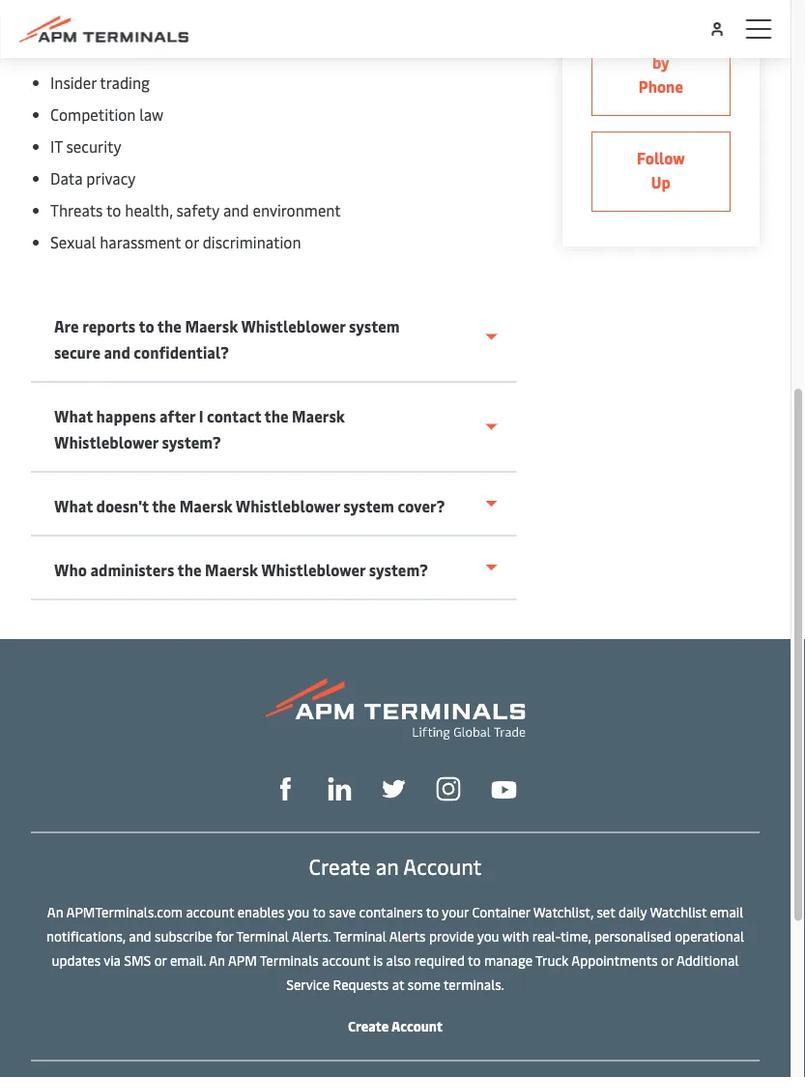 Task type: vqa. For each thing, say whether or not it's contained in the screenshot.
right Terminal
yes



Task type: locate. For each thing, give the bounding box(es) containing it.
administers
[[90, 560, 174, 581]]

create
[[309, 852, 371, 880], [348, 1017, 389, 1036]]

system? down i
[[162, 432, 221, 453]]

linkedin image
[[328, 778, 352, 801]]

and
[[223, 200, 249, 221], [104, 342, 130, 363], [129, 927, 151, 946]]

0 horizontal spatial account
[[186, 903, 234, 921]]

follow up
[[637, 148, 685, 193]]

create up save
[[309, 852, 371, 880]]

0 vertical spatial system?
[[162, 432, 221, 453]]

youtube image
[[492, 782, 517, 799]]

0 vertical spatial create
[[309, 852, 371, 880]]

contact
[[207, 406, 261, 427]]

terminal down enables
[[236, 927, 289, 946]]

email.
[[170, 951, 206, 970]]

who administers the maersk whistleblower system?
[[54, 560, 428, 581]]

threats to health, safety and environment
[[50, 200, 341, 221]]

1 horizontal spatial terminal
[[334, 927, 387, 946]]

follow up link
[[592, 132, 731, 212]]

trading
[[100, 73, 150, 93]]

are
[[54, 316, 79, 337]]

sexual harassment or discrimination
[[50, 232, 301, 253]]

to
[[106, 200, 121, 221], [139, 316, 154, 337], [313, 903, 326, 921], [426, 903, 439, 921], [468, 951, 481, 970]]

and up discrimination
[[223, 200, 249, 221]]

1 vertical spatial you
[[477, 927, 500, 946]]

the up confidential?
[[157, 316, 182, 337]]

account
[[186, 903, 234, 921], [322, 951, 370, 970]]

appointments
[[572, 951, 658, 970]]

the
[[157, 316, 182, 337], [264, 406, 289, 427], [152, 496, 176, 517], [177, 560, 202, 581]]

an up notifications,
[[47, 903, 63, 921]]

the right the contact
[[264, 406, 289, 427]]

1 horizontal spatial system?
[[369, 560, 428, 581]]

0 vertical spatial an
[[47, 903, 63, 921]]

create for create account
[[348, 1017, 389, 1036]]

discrimination
[[203, 232, 301, 253]]

safety
[[177, 200, 220, 221]]

terminal
[[236, 927, 289, 946], [334, 927, 387, 946]]

what doesn't the maersk whistleblower system cover?
[[54, 496, 445, 517]]

terminals.
[[444, 976, 505, 994]]

0 vertical spatial system
[[349, 316, 400, 337]]

maersk up the who administers the maersk whistleblower system?
[[180, 496, 233, 517]]

daily
[[619, 903, 647, 921]]

you up alerts.
[[288, 903, 310, 921]]

maersk down what doesn't the maersk whistleblower system cover?
[[205, 560, 258, 581]]

terminals
[[260, 951, 319, 970]]

1 vertical spatial and
[[104, 342, 130, 363]]

and down reports
[[104, 342, 130, 363]]

1 horizontal spatial you
[[477, 927, 500, 946]]

for
[[216, 927, 233, 946]]

maersk
[[185, 316, 238, 337], [292, 406, 345, 427], [180, 496, 233, 517], [205, 560, 258, 581]]

0 horizontal spatial an
[[47, 903, 63, 921]]

retaliation
[[50, 41, 126, 61]]

1 vertical spatial system?
[[369, 560, 428, 581]]

0 vertical spatial what
[[54, 406, 93, 427]]

what left happens
[[54, 406, 93, 427]]

maersk up confidential?
[[185, 316, 238, 337]]

create account link
[[348, 1017, 443, 1036]]

threats
[[50, 200, 103, 221]]

system? down the cover?
[[369, 560, 428, 581]]

an
[[47, 903, 63, 921], [209, 951, 225, 970]]

1 vertical spatial create
[[348, 1017, 389, 1036]]

or down threats to health, safety and environment
[[185, 232, 199, 253]]

terminal down save
[[334, 927, 387, 946]]

watchlist
[[650, 903, 707, 921]]

save
[[329, 903, 356, 921]]

you
[[288, 903, 310, 921], [477, 927, 500, 946]]

health,
[[125, 200, 173, 221]]

what left the "doesn't"
[[54, 496, 93, 517]]

an down for at the bottom left
[[209, 951, 225, 970]]

trade
[[106, 9, 143, 29]]

1 vertical spatial an
[[209, 951, 225, 970]]

account up for at the bottom left
[[186, 903, 234, 921]]

with
[[503, 927, 529, 946]]

the right administers
[[177, 560, 202, 581]]

you tube link
[[492, 776, 517, 800]]

1 horizontal spatial account
[[322, 951, 370, 970]]

0 vertical spatial you
[[288, 903, 310, 921]]

fill 44 link
[[382, 775, 406, 801]]

data privacy
[[50, 168, 136, 189]]

account down some
[[392, 1017, 443, 1036]]

whistleblower up who administers the maersk whistleblower system? 'dropdown button'
[[236, 496, 340, 517]]

1 vertical spatial what
[[54, 496, 93, 517]]

apmt footer logo image
[[266, 678, 525, 740]]

it
[[50, 136, 62, 157]]

security
[[66, 136, 121, 157]]

instagram image
[[437, 777, 461, 802]]

some
[[408, 976, 441, 994]]

report by phone link
[[592, 12, 731, 117]]

i
[[199, 406, 203, 427]]

apm
[[228, 951, 257, 970]]

whistleblower inside are reports to the maersk whistleblower system secure and confidential?
[[241, 316, 346, 337]]

whistleblower down discrimination
[[241, 316, 346, 337]]

2 what from the top
[[54, 496, 93, 517]]

what
[[54, 406, 93, 427], [54, 496, 93, 517]]

system
[[349, 316, 400, 337], [344, 496, 394, 517]]

what inside what happens after i contact the maersk whistleblower system?
[[54, 406, 93, 427]]

maersk right the contact
[[292, 406, 345, 427]]

secure
[[54, 342, 101, 363]]

an
[[376, 852, 399, 880]]

and inside an apmterminals.com account enables you to save containers to your container watchlist, set daily watchlist email notifications, and subscribe for terminal alerts. terminal alerts provide you with real-time, personalised operational updates via sms or email. an apm terminals account is also required to manage truck appointments or additional service requests at some terminals.
[[129, 927, 151, 946]]

create down 'requests'
[[348, 1017, 389, 1036]]

set
[[597, 903, 616, 921]]

system?
[[162, 432, 221, 453], [369, 560, 428, 581]]

2 terminal from the left
[[334, 927, 387, 946]]

containers
[[359, 903, 423, 921]]

system? inside 'dropdown button'
[[369, 560, 428, 581]]

who
[[54, 560, 87, 581]]

0 vertical spatial and
[[223, 200, 249, 221]]

0 vertical spatial account
[[186, 903, 234, 921]]

0 horizontal spatial terminal
[[236, 927, 289, 946]]

or
[[185, 232, 199, 253], [154, 951, 167, 970], [662, 951, 674, 970]]

whistleblower inside 'dropdown button'
[[261, 560, 366, 581]]

the inside what happens after i contact the maersk whistleblower system?
[[264, 406, 289, 427]]

and up sms
[[129, 927, 151, 946]]

facebook image
[[274, 778, 297, 801]]

system? inside what happens after i contact the maersk whistleblower system?
[[162, 432, 221, 453]]

report
[[637, 28, 686, 49]]

sms
[[124, 951, 151, 970]]

2 vertical spatial and
[[129, 927, 151, 946]]

whistleblower inside what happens after i contact the maersk whistleblower system?
[[54, 432, 159, 453]]

to left save
[[313, 903, 326, 921]]

1 vertical spatial account
[[322, 951, 370, 970]]

account up the 'your'
[[404, 852, 482, 880]]

0 horizontal spatial system?
[[162, 432, 221, 453]]

create an account
[[309, 852, 482, 880]]

what happens after i contact the maersk whistleblower system? button
[[31, 383, 517, 473]]

account up 'requests'
[[322, 951, 370, 970]]

account
[[404, 852, 482, 880], [392, 1017, 443, 1036]]

0 vertical spatial account
[[404, 852, 482, 880]]

whistleblower down what doesn't the maersk whistleblower system cover? dropdown button
[[261, 560, 366, 581]]

also
[[386, 951, 411, 970]]

up
[[652, 172, 671, 193]]

or right sms
[[154, 951, 167, 970]]

alerts
[[389, 927, 426, 946]]

you down container
[[477, 927, 500, 946]]

or left additional
[[662, 951, 674, 970]]

report by phone
[[637, 28, 686, 97]]

are reports to the maersk whistleblower system secure and confidential?
[[54, 316, 400, 363]]

1 what from the top
[[54, 406, 93, 427]]

shape link
[[274, 775, 297, 801]]

to right reports
[[139, 316, 154, 337]]

additional
[[677, 951, 739, 970]]

whistleblower down happens
[[54, 432, 159, 453]]



Task type: describe. For each thing, give the bounding box(es) containing it.
data
[[50, 168, 83, 189]]

manage
[[484, 951, 533, 970]]

1 vertical spatial system
[[344, 496, 394, 517]]

0 horizontal spatial or
[[154, 951, 167, 970]]

personalised
[[595, 927, 672, 946]]

updates
[[52, 951, 101, 970]]

what doesn't the maersk whistleblower system cover? button
[[31, 473, 517, 537]]

to down privacy
[[106, 200, 121, 221]]

to left the 'your'
[[426, 903, 439, 921]]

operational
[[675, 927, 745, 946]]

1 terminal from the left
[[236, 927, 289, 946]]

real-
[[533, 927, 561, 946]]

service
[[286, 976, 330, 994]]

1 horizontal spatial an
[[209, 951, 225, 970]]

required
[[415, 951, 465, 970]]

maersk inside what happens after i contact the maersk whistleblower system?
[[292, 406, 345, 427]]

reports
[[82, 316, 135, 337]]

instagram link
[[437, 775, 461, 802]]

competition
[[50, 104, 136, 125]]

linkedin__x28_alt_x29__3_ link
[[328, 775, 352, 801]]

time,
[[561, 927, 591, 946]]

enables
[[238, 903, 285, 921]]

an apmterminals.com account enables you to save containers to your container watchlist, set daily watchlist email notifications, and subscribe for terminal alerts. terminal alerts provide you with real-time, personalised operational updates via sms or email. an apm terminals account is also required to manage truck appointments or additional service requests at some terminals.
[[46, 903, 745, 994]]

and inside are reports to the maersk whistleblower system secure and confidential?
[[104, 342, 130, 363]]

competition law
[[50, 104, 164, 125]]

follow
[[637, 148, 685, 169]]

are reports to the maersk whistleblower system secure and confidential? button
[[31, 293, 517, 383]]

is
[[374, 951, 383, 970]]

alerts.
[[292, 927, 331, 946]]

requests
[[333, 976, 389, 994]]

at
[[392, 976, 405, 994]]

sexual
[[50, 232, 96, 253]]

by
[[653, 52, 670, 73]]

apmterminals.com
[[66, 903, 183, 921]]

privacy
[[86, 168, 136, 189]]

confidential?
[[134, 342, 229, 363]]

insider
[[50, 73, 96, 93]]

maersk inside 'dropdown button'
[[205, 560, 258, 581]]

your
[[442, 903, 469, 921]]

what for what happens after i contact the maersk whistleblower system?
[[54, 406, 93, 427]]

system inside are reports to the maersk whistleblower system secure and confidential?
[[349, 316, 400, 337]]

the right the "doesn't"
[[152, 496, 176, 517]]

what happens after i contact the maersk whistleblower system?
[[54, 406, 345, 453]]

truck
[[536, 951, 569, 970]]

foreign trade controls
[[50, 9, 204, 29]]

maersk inside are reports to the maersk whistleblower system secure and confidential?
[[185, 316, 238, 337]]

happens
[[96, 406, 156, 427]]

1 vertical spatial account
[[392, 1017, 443, 1036]]

law
[[139, 104, 164, 125]]

environment
[[253, 200, 341, 221]]

create account
[[348, 1017, 443, 1036]]

it security
[[50, 136, 121, 157]]

via
[[104, 951, 121, 970]]

what for what doesn't the maersk whistleblower system cover?
[[54, 496, 93, 517]]

the inside are reports to the maersk whistleblower system secure and confidential?
[[157, 316, 182, 337]]

to inside are reports to the maersk whistleblower system secure and confidential?
[[139, 316, 154, 337]]

watchlist,
[[534, 903, 594, 921]]

email
[[710, 903, 744, 921]]

create for create an account
[[309, 852, 371, 880]]

subscribe
[[155, 927, 213, 946]]

2 horizontal spatial or
[[662, 951, 674, 970]]

phone
[[639, 76, 684, 97]]

after
[[160, 406, 195, 427]]

twitter image
[[382, 778, 406, 801]]

insider trading
[[50, 73, 150, 93]]

cover?
[[398, 496, 445, 517]]

the inside 'dropdown button'
[[177, 560, 202, 581]]

who administers the maersk whistleblower system? button
[[31, 537, 517, 601]]

1 horizontal spatial or
[[185, 232, 199, 253]]

notifications,
[[46, 927, 126, 946]]

0 horizontal spatial you
[[288, 903, 310, 921]]

controls
[[146, 9, 204, 29]]

foreign
[[50, 9, 102, 29]]

container
[[472, 903, 531, 921]]

to up the terminals.
[[468, 951, 481, 970]]

doesn't
[[96, 496, 149, 517]]

provide
[[429, 927, 474, 946]]

harassment
[[100, 232, 181, 253]]



